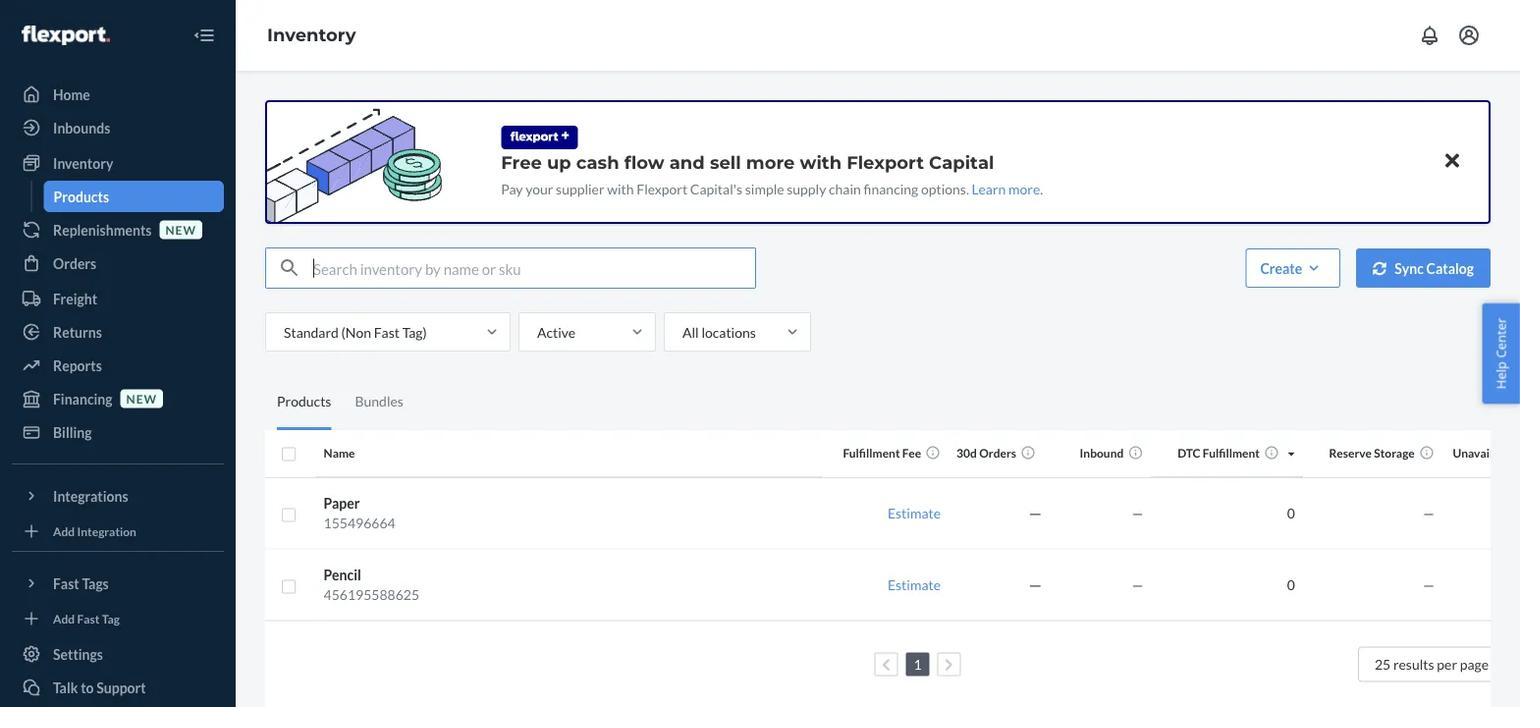 Task type: vqa. For each thing, say whether or not it's contained in the screenshot.
Height
no



Task type: locate. For each thing, give the bounding box(es) containing it.
2 estimate link from the top
[[888, 577, 941, 593]]

1 horizontal spatial new
[[165, 222, 196, 237]]

1 horizontal spatial inventory link
[[267, 24, 356, 46]]

center
[[1493, 318, 1510, 358]]

supply
[[787, 180, 826, 197]]

name
[[324, 446, 355, 460]]

2 square image from the top
[[281, 507, 297, 523]]

fulfillment left fee
[[843, 446, 900, 460]]

1 vertical spatial inventory link
[[12, 147, 224, 179]]

all
[[683, 324, 699, 340]]

pencil 456195588625
[[324, 567, 419, 603]]

0 horizontal spatial with
[[607, 180, 634, 197]]

sync
[[1395, 260, 1424, 277]]

sync catalog button
[[1357, 249, 1491, 288]]

0 horizontal spatial orders
[[53, 255, 96, 272]]

up
[[547, 151, 572, 173]]

1 vertical spatial with
[[607, 180, 634, 197]]

sell
[[710, 151, 741, 173]]

1 vertical spatial estimate
[[888, 577, 941, 593]]

—
[[1132, 505, 1144, 522], [1424, 505, 1435, 522], [1132, 577, 1144, 593], [1424, 577, 1435, 593]]

0 vertical spatial inventory
[[267, 24, 356, 46]]

155496664
[[324, 515, 396, 531]]

0 vertical spatial add
[[53, 524, 75, 538]]

orders up freight
[[53, 255, 96, 272]]

paper
[[324, 495, 360, 512]]

close image
[[1446, 149, 1460, 173]]

3 square image from the top
[[281, 579, 297, 595]]

new down reports link
[[126, 391, 157, 406]]

1 vertical spatial square image
[[281, 507, 297, 523]]

open account menu image
[[1458, 24, 1481, 47]]

pencil
[[324, 567, 361, 584]]

1 estimate from the top
[[888, 505, 941, 522]]

page
[[1460, 656, 1489, 673]]

tag
[[102, 611, 120, 626]]

0 horizontal spatial inventory link
[[12, 147, 224, 179]]

1 horizontal spatial fulfillment
[[1203, 446, 1260, 460]]

0 horizontal spatial more
[[746, 151, 795, 173]]

orders
[[53, 255, 96, 272], [980, 446, 1017, 460]]

add up settings at the left of the page
[[53, 611, 75, 626]]

financing
[[53, 390, 113, 407]]

0 horizontal spatial fulfillment
[[843, 446, 900, 460]]

new for replenishments
[[165, 222, 196, 237]]

0 vertical spatial estimate link
[[888, 505, 941, 522]]

1 vertical spatial add
[[53, 611, 75, 626]]

more up simple
[[746, 151, 795, 173]]

estimate link up 1
[[888, 577, 941, 593]]

1 horizontal spatial flexport
[[847, 151, 924, 173]]

learn more link
[[972, 180, 1041, 197]]

estimate up 1
[[888, 577, 941, 593]]

(non
[[341, 324, 371, 340]]

add left integration in the left of the page
[[53, 524, 75, 538]]

1 horizontal spatial with
[[800, 151, 842, 173]]

1 vertical spatial more
[[1009, 180, 1041, 197]]

fulfillment right dtc
[[1203, 446, 1260, 460]]

1 horizontal spatial orders
[[980, 446, 1017, 460]]

―
[[1029, 505, 1042, 522], [1029, 577, 1042, 593]]

tags
[[82, 575, 109, 592]]

products
[[54, 188, 109, 205], [277, 393, 331, 410]]

inventory link
[[267, 24, 356, 46], [12, 147, 224, 179]]

add
[[53, 524, 75, 538], [53, 611, 75, 626]]

0
[[1288, 505, 1296, 522], [1288, 577, 1296, 593]]

2 0 from the top
[[1288, 577, 1296, 593]]

fast left "tag)"
[[374, 324, 400, 340]]

integrations
[[53, 488, 128, 504]]

sync alt image
[[1374, 262, 1387, 275]]

0 vertical spatial square image
[[281, 447, 297, 462]]

billing
[[53, 424, 92, 441]]

flexport
[[847, 151, 924, 173], [637, 180, 688, 197]]

1 horizontal spatial products
[[277, 393, 331, 410]]

0 vertical spatial inventory link
[[267, 24, 356, 46]]

integration
[[77, 524, 136, 538]]

open notifications image
[[1419, 24, 1442, 47]]

fast left tag
[[77, 611, 100, 626]]

flexport logo image
[[22, 26, 110, 45]]

estimate link
[[888, 505, 941, 522], [888, 577, 941, 593]]

add fast tag
[[53, 611, 120, 626]]

products up replenishments
[[54, 188, 109, 205]]

integrations button
[[12, 480, 224, 512]]

1 vertical spatial 0
[[1288, 577, 1296, 593]]

with
[[800, 151, 842, 173], [607, 180, 634, 197]]

0 for 155496664
[[1288, 505, 1296, 522]]

capital
[[929, 151, 995, 173]]

2 ― from the top
[[1029, 577, 1042, 593]]

1 estimate link from the top
[[888, 505, 941, 522]]

1 vertical spatial new
[[126, 391, 157, 406]]

.
[[1041, 180, 1044, 197]]

Search inventory by name or sku text field
[[313, 249, 755, 288]]

flexport down "flow"
[[637, 180, 688, 197]]

orders right 30d
[[980, 446, 1017, 460]]

dtc fulfillment
[[1178, 446, 1260, 460]]

1 vertical spatial inventory
[[53, 155, 113, 171]]

2 vertical spatial square image
[[281, 579, 297, 595]]

locations
[[702, 324, 756, 340]]

square image
[[281, 447, 297, 462], [281, 507, 297, 523], [281, 579, 297, 595]]

new
[[165, 222, 196, 237], [126, 391, 157, 406]]

tag)
[[402, 324, 427, 340]]

0 vertical spatial new
[[165, 222, 196, 237]]

0 horizontal spatial inventory
[[53, 155, 113, 171]]

estimate for 456195588625
[[888, 577, 941, 593]]

0 vertical spatial ―
[[1029, 505, 1042, 522]]

1 add from the top
[[53, 524, 75, 538]]

square image left name
[[281, 447, 297, 462]]

inbounds
[[53, 119, 110, 136]]

1 vertical spatial estimate link
[[888, 577, 941, 593]]

fast tags button
[[12, 568, 224, 599]]

estimate link for 155496664
[[888, 505, 941, 522]]

2 add from the top
[[53, 611, 75, 626]]

to
[[81, 679, 94, 696]]

estimate
[[888, 505, 941, 522], [888, 577, 941, 593]]

2 estimate from the top
[[888, 577, 941, 593]]

1 ― from the top
[[1029, 505, 1042, 522]]

chevron right image
[[945, 658, 954, 672]]

square image for pencil
[[281, 579, 297, 595]]

flexport up financing
[[847, 151, 924, 173]]

square image left pencil
[[281, 579, 297, 595]]

reports link
[[12, 350, 224, 381]]

replenishments
[[53, 222, 152, 238]]

simple
[[745, 180, 784, 197]]

0 for 456195588625
[[1288, 577, 1296, 593]]

chevron left image
[[882, 658, 891, 672]]

more right learn
[[1009, 180, 1041, 197]]

0 vertical spatial with
[[800, 151, 842, 173]]

1 vertical spatial ―
[[1029, 577, 1042, 593]]

chain
[[829, 180, 861, 197]]

cash
[[577, 151, 619, 173]]

estimate for 155496664
[[888, 505, 941, 522]]

with up supply
[[800, 151, 842, 173]]

add for add integration
[[53, 524, 75, 538]]

0 vertical spatial orders
[[53, 255, 96, 272]]

new down products link
[[165, 222, 196, 237]]

0 horizontal spatial new
[[126, 391, 157, 406]]

1 0 from the top
[[1288, 505, 1296, 522]]

products up name
[[277, 393, 331, 410]]

fast
[[374, 324, 400, 340], [53, 575, 79, 592], [77, 611, 100, 626]]

1 horizontal spatial more
[[1009, 180, 1041, 197]]

estimate down fee
[[888, 505, 941, 522]]

talk to support
[[53, 679, 146, 696]]

with down cash in the left top of the page
[[607, 180, 634, 197]]

1 vertical spatial fast
[[53, 575, 79, 592]]

1 fulfillment from the left
[[843, 446, 900, 460]]

1 horizontal spatial inventory
[[267, 24, 356, 46]]

estimate link down fee
[[888, 505, 941, 522]]

25 results per page option
[[1375, 656, 1489, 673]]

free up cash flow and sell more with flexport capital pay your supplier with flexport capital's simple supply chain financing options. learn more .
[[501, 151, 1044, 197]]

― for 155496664
[[1029, 505, 1042, 522]]

456195588625
[[324, 586, 419, 603]]

square image left paper
[[281, 507, 297, 523]]

1 vertical spatial flexport
[[637, 180, 688, 197]]

0 vertical spatial 0
[[1288, 505, 1296, 522]]

flow
[[624, 151, 665, 173]]

0 vertical spatial products
[[54, 188, 109, 205]]

0 vertical spatial estimate
[[888, 505, 941, 522]]

fast left tags on the bottom left of the page
[[53, 575, 79, 592]]



Task type: describe. For each thing, give the bounding box(es) containing it.
billing link
[[12, 417, 224, 448]]

0 vertical spatial flexport
[[847, 151, 924, 173]]

returns
[[53, 324, 102, 340]]

results
[[1394, 656, 1435, 673]]

help center
[[1493, 318, 1510, 389]]

1 vertical spatial products
[[277, 393, 331, 410]]

1 link
[[910, 656, 926, 673]]

catalog
[[1427, 260, 1475, 277]]

create button
[[1246, 249, 1341, 288]]

25 results per page
[[1375, 656, 1489, 673]]

0 vertical spatial fast
[[374, 324, 400, 340]]

unavailable
[[1453, 446, 1516, 460]]

supplier
[[556, 180, 605, 197]]

orders inside 'link'
[[53, 255, 96, 272]]

30d orders
[[957, 446, 1017, 460]]

active
[[537, 324, 576, 340]]

bundles
[[355, 393, 404, 410]]

settings
[[53, 646, 103, 663]]

returns link
[[12, 316, 224, 348]]

standard
[[284, 324, 339, 340]]

fast tags
[[53, 575, 109, 592]]

0 horizontal spatial flexport
[[637, 180, 688, 197]]

paper 155496664
[[324, 495, 396, 531]]

add fast tag link
[[12, 607, 224, 631]]

add for add fast tag
[[53, 611, 75, 626]]

fast inside dropdown button
[[53, 575, 79, 592]]

1 square image from the top
[[281, 447, 297, 462]]

new for financing
[[126, 391, 157, 406]]

1
[[914, 656, 922, 673]]

settings link
[[12, 639, 224, 670]]

square image for paper
[[281, 507, 297, 523]]

25
[[1375, 656, 1391, 673]]

2 fulfillment from the left
[[1203, 446, 1260, 460]]

orders link
[[12, 248, 224, 279]]

close navigation image
[[193, 24, 216, 47]]

storage
[[1375, 446, 1415, 460]]

home
[[53, 86, 90, 103]]

1 vertical spatial orders
[[980, 446, 1017, 460]]

financing
[[864, 180, 919, 197]]

pay
[[501, 180, 523, 197]]

per
[[1438, 656, 1458, 673]]

help center button
[[1483, 303, 1521, 404]]

reserve storage
[[1330, 446, 1415, 460]]

standard (non fast tag)
[[284, 324, 427, 340]]

create
[[1261, 260, 1303, 277]]

0 vertical spatial more
[[746, 151, 795, 173]]

capital's
[[690, 180, 743, 197]]

estimate link for 456195588625
[[888, 577, 941, 593]]

30d
[[957, 446, 977, 460]]

dtc
[[1178, 446, 1201, 460]]

2 vertical spatial fast
[[77, 611, 100, 626]]

and
[[670, 151, 705, 173]]

inbounds link
[[12, 112, 224, 143]]

all locations
[[683, 324, 756, 340]]

freight link
[[12, 283, 224, 314]]

fulfillment fee
[[843, 446, 922, 460]]

help
[[1493, 362, 1510, 389]]

0 horizontal spatial products
[[54, 188, 109, 205]]

sync catalog
[[1395, 260, 1475, 277]]

reserve
[[1330, 446, 1372, 460]]

inbound
[[1080, 446, 1124, 460]]

learn
[[972, 180, 1006, 197]]

home link
[[12, 79, 224, 110]]

free
[[501, 151, 542, 173]]

your
[[526, 180, 553, 197]]

options.
[[921, 180, 969, 197]]

freight
[[53, 290, 97, 307]]

reports
[[53, 357, 102, 374]]

― for 456195588625
[[1029, 577, 1042, 593]]

add integration link
[[12, 520, 224, 543]]

talk to support button
[[12, 672, 224, 703]]

add integration
[[53, 524, 136, 538]]

talk
[[53, 679, 78, 696]]

products link
[[44, 181, 224, 212]]

support
[[97, 679, 146, 696]]

fee
[[903, 446, 922, 460]]



